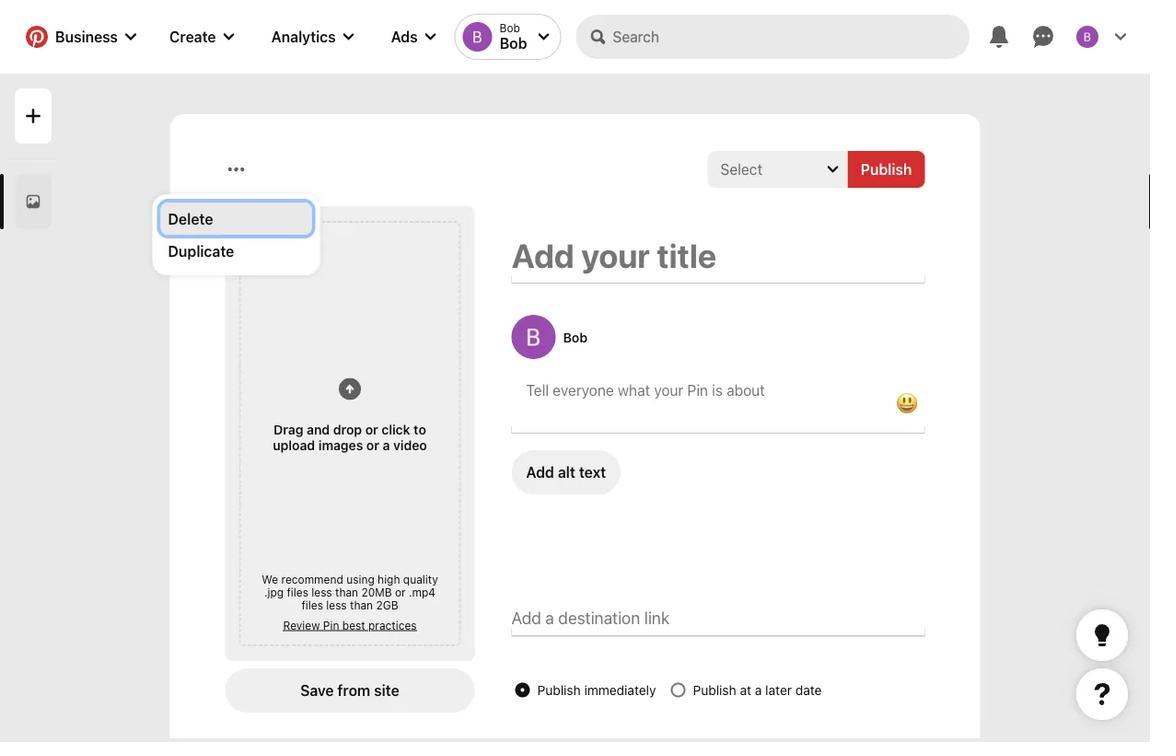 Task type: describe. For each thing, give the bounding box(es) containing it.
drag
[[274, 422, 304, 438]]

drag and drop or click to upload images or a video
[[273, 422, 427, 453]]

alt
[[558, 464, 576, 481]]

save from site
[[301, 682, 400, 700]]

click
[[382, 422, 411, 438]]

than inside mb or .mp4 files less than
[[350, 599, 373, 612]]

publish for publish immediately
[[538, 683, 581, 698]]

later
[[766, 683, 792, 698]]

from
[[338, 682, 371, 700]]

business badge dropdown menu button image
[[125, 31, 136, 42]]

we
[[262, 573, 278, 586]]

a inside drag and drop or click to upload images or a video
[[383, 438, 390, 453]]

save
[[301, 682, 334, 700]]

and
[[307, 422, 330, 438]]

business
[[55, 28, 118, 46]]

add alt text
[[527, 464, 606, 481]]

less inside mb or .mp4 files less than
[[326, 599, 347, 612]]

ads button
[[376, 15, 451, 59]]

recommend
[[282, 573, 343, 586]]

bob for bob
[[563, 330, 588, 345]]

using
[[347, 573, 375, 586]]

drop
[[333, 422, 362, 438]]

text
[[579, 464, 606, 481]]

account switcher arrow icon image
[[538, 31, 550, 42]]

publish at a later date
[[693, 683, 822, 698]]

files inside we recommend using high quality .jpg files less than
[[287, 586, 309, 599]]

ads
[[391, 28, 418, 46]]

publish immediately
[[538, 683, 656, 698]]

choose a board image
[[828, 164, 839, 175]]

select button
[[708, 151, 848, 188]]

delete
[[168, 210, 213, 228]]

files inside mb or .mp4 files less than
[[302, 599, 323, 612]]

add alt text button
[[512, 451, 621, 495]]

high
[[378, 573, 400, 586]]

bob image
[[1077, 26, 1099, 48]]

add
[[527, 464, 554, 481]]

review
[[283, 619, 320, 632]]

.mp4
[[409, 586, 436, 599]]

delete menu item
[[161, 203, 312, 235]]

gb
[[383, 599, 398, 612]]

publish button
[[848, 151, 925, 188]]

upload
[[273, 438, 315, 453]]

video
[[393, 438, 427, 453]]

mb or .mp4 files less than
[[302, 586, 436, 612]]

20
[[362, 586, 375, 599]]

practices
[[369, 619, 417, 632]]

create button
[[155, 15, 249, 59]]

create
[[170, 28, 216, 46]]

bob left account switcher arrow icon
[[500, 35, 527, 52]]

to
[[414, 422, 426, 438]]



Task type: locate. For each thing, give the bounding box(es) containing it.
add an image or video image
[[339, 378, 361, 400]]

pin
[[323, 619, 339, 632]]

2 gb
[[376, 599, 398, 612]]

1 vertical spatial a
[[755, 683, 762, 698]]

review pin best practices
[[283, 619, 417, 632]]

publish right choose a board icon on the right top of the page
[[861, 161, 913, 178]]

primary navigation header navigation
[[11, 4, 1140, 70]]

less
[[312, 586, 332, 599], [326, 599, 347, 612]]

bob right bob avatar link
[[563, 330, 588, 345]]

files up review
[[302, 599, 323, 612]]

best
[[343, 619, 365, 632]]

publish for publish at a later date
[[693, 683, 737, 698]]

Add a destination link text field
[[512, 609, 925, 629]]

a
[[383, 438, 390, 453], [755, 683, 762, 698]]

bob for bob bob
[[500, 22, 520, 35]]

Search text field
[[613, 15, 970, 59]]

2
[[376, 599, 383, 612]]

immediately
[[585, 683, 656, 698]]

0 vertical spatial a
[[383, 438, 390, 453]]

files right .jpg
[[287, 586, 309, 599]]

analytics button
[[257, 15, 369, 59]]

we recommend using high quality .jpg files less than
[[262, 573, 438, 599]]

publish
[[861, 161, 913, 178], [538, 683, 581, 698], [693, 683, 737, 698]]

less inside we recommend using high quality .jpg files less than
[[312, 586, 332, 599]]

.jpg
[[264, 586, 284, 599]]

at
[[740, 683, 752, 698]]

publish left "immediately"
[[538, 683, 581, 698]]

0 horizontal spatial publish
[[538, 683, 581, 698]]

a left video
[[383, 438, 390, 453]]

review pin best practices link
[[255, 619, 445, 632]]

mb
[[375, 586, 392, 599]]

empty pin image
[[26, 194, 41, 209]]

bob inside bob bob
[[500, 22, 520, 35]]

bob avatar link image
[[512, 315, 556, 359]]

than left 2
[[350, 599, 373, 612]]

bob bob
[[500, 22, 527, 52]]

publish inside button
[[861, 161, 913, 178]]

save from site button
[[225, 669, 475, 713]]

date
[[796, 683, 822, 698]]

create new pin image
[[26, 109, 41, 123]]

than left 20
[[335, 586, 358, 599]]

😃 button
[[889, 385, 925, 422]]

than
[[335, 586, 358, 599], [350, 599, 373, 612]]

1 horizontal spatial a
[[755, 683, 762, 698]]

analytics
[[271, 28, 336, 46]]

2 horizontal spatial publish
[[861, 161, 913, 178]]

bob image
[[463, 22, 492, 52]]

bob
[[500, 22, 520, 35], [500, 35, 527, 52], [563, 330, 588, 345]]

or
[[365, 422, 378, 438], [367, 438, 380, 453], [395, 586, 406, 599]]

files
[[287, 586, 309, 599], [302, 599, 323, 612]]

😃
[[896, 390, 918, 416]]

than inside we recommend using high quality .jpg files less than
[[335, 586, 358, 599]]

bob right bob icon
[[500, 22, 520, 35]]

Tell everyone what your Pin is about field
[[527, 381, 874, 399]]

business button
[[15, 15, 147, 59]]

Add your title text field
[[512, 236, 925, 275]]

search icon image
[[591, 29, 606, 44]]

quality
[[403, 573, 438, 586]]

site
[[374, 682, 400, 700]]

images
[[319, 438, 363, 453]]

or inside mb or .mp4 files less than
[[395, 586, 406, 599]]

1 horizontal spatial publish
[[693, 683, 737, 698]]

a right the at
[[755, 683, 762, 698]]

0 horizontal spatial a
[[383, 438, 390, 453]]

duplicate
[[168, 242, 234, 260]]

select
[[721, 161, 763, 178]]

pinterest image
[[26, 26, 48, 48]]

publish for publish
[[861, 161, 913, 178]]

publish left the at
[[693, 683, 737, 698]]



Task type: vqa. For each thing, say whether or not it's contained in the screenshot.
practices
yes



